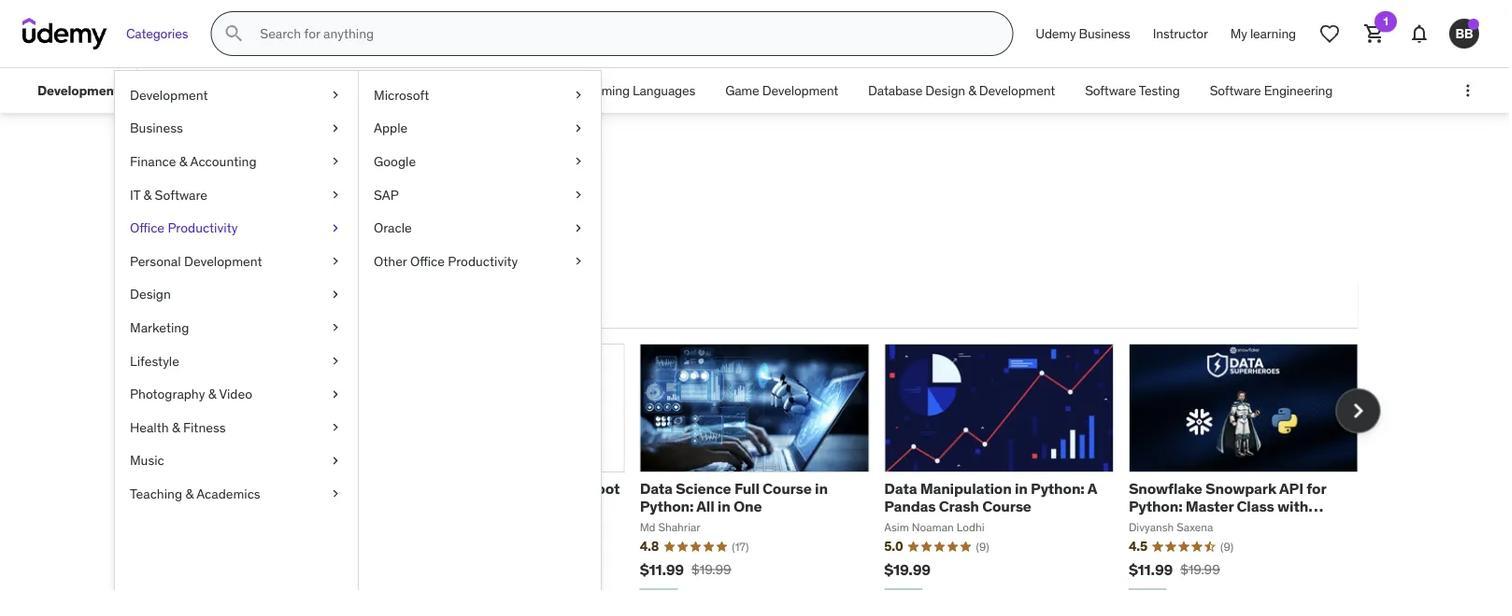 Task type: vqa. For each thing, say whether or not it's contained in the screenshot.
the Python: within the Data Manipulation in Python: A Pandas Crash Course
yes



Task type: describe. For each thing, give the bounding box(es) containing it.
game
[[726, 82, 760, 99]]

xsmall image for finance & accounting
[[328, 153, 343, 171]]

python: inside data manipulation in python: a pandas crash course
[[1031, 480, 1085, 499]]

and
[[490, 480, 516, 499]]

most
[[155, 295, 190, 314]]

my
[[1231, 25, 1248, 42]]

data for data science full course in python: all in one
[[640, 480, 673, 499]]

lifestyle
[[130, 353, 179, 370]]

engineering
[[1265, 82, 1333, 99]]

office productivity
[[130, 220, 238, 236]]

1 vertical spatial office
[[410, 253, 445, 270]]

business link
[[115, 112, 358, 145]]

design link
[[115, 278, 358, 311]]

trending
[[323, 295, 384, 314]]

udemy
[[1036, 25, 1076, 42]]

photography & video link
[[115, 378, 358, 411]]

software for software engineering
[[1210, 82, 1262, 99]]

instructor link
[[1142, 11, 1220, 56]]

& right database
[[969, 82, 977, 99]]

data science
[[300, 82, 375, 99]]

to
[[242, 239, 264, 267]]

testing
[[1139, 82, 1180, 99]]

accounting
[[190, 153, 257, 170]]

snowflake snowpark api for python: master class with project link
[[1129, 480, 1327, 535]]

& for it & software
[[144, 186, 152, 203]]

xsmall image for office productivity
[[328, 219, 343, 237]]

xsmall image for photography & video
[[328, 385, 343, 404]]

a
[[1088, 480, 1097, 499]]

xsmall image for design
[[328, 286, 343, 304]]

science for data science courses
[[227, 157, 338, 196]]

music
[[130, 453, 164, 469]]

health & fitness link
[[115, 411, 358, 445]]

trending button
[[319, 282, 388, 327]]

microsoft link
[[359, 79, 601, 112]]

other
[[374, 253, 407, 270]]

other office productivity
[[374, 253, 518, 270]]

1 vertical spatial business
[[130, 120, 183, 137]]

categories button
[[115, 11, 199, 56]]

data science and analytics boot camp 2023
[[396, 480, 620, 517]]

office inside 'link'
[[130, 220, 165, 236]]

shopping cart with 1 item image
[[1364, 22, 1386, 45]]

pandas
[[885, 497, 936, 517]]

xsmall image for music
[[328, 452, 343, 470]]

xsmall image for personal development
[[328, 252, 343, 271]]

science for data science
[[330, 82, 375, 99]]

software engineering link
[[1195, 68, 1348, 113]]

development down categories dropdown button
[[130, 86, 208, 103]]

1 horizontal spatial courses
[[343, 157, 463, 196]]

api
[[1280, 480, 1304, 499]]

xsmall image for marketing
[[328, 319, 343, 337]]

camp
[[396, 497, 434, 517]]

xsmall image for development
[[328, 86, 343, 104]]

oracle
[[374, 220, 412, 236]]

xsmall image for other office productivity
[[571, 252, 586, 271]]

mobile development link
[[390, 68, 537, 113]]

xsmall image for teaching & academics
[[328, 485, 343, 504]]

office productivity link
[[115, 212, 358, 245]]

data for data science and analytics boot camp 2023
[[396, 480, 428, 499]]

development link down 'submit search' 'image' in the left of the page
[[115, 79, 358, 112]]

data for data science courses
[[151, 157, 222, 196]]

web development
[[166, 82, 270, 99]]

web
[[166, 82, 191, 99]]

google link
[[359, 145, 601, 178]]

in inside data manipulation in python: a pandas crash course
[[1015, 480, 1028, 499]]

it & software link
[[115, 178, 358, 212]]

bb
[[1456, 25, 1474, 42]]

instructor
[[1153, 25, 1209, 42]]

xsmall image for lifestyle
[[328, 352, 343, 371]]

categories
[[126, 25, 188, 42]]

you
[[308, 239, 346, 267]]

science for data science full course in python: all in one
[[676, 480, 732, 499]]

academics
[[196, 486, 261, 503]]

sap
[[374, 186, 399, 203]]

mobile development
[[405, 82, 523, 99]]

you have alerts image
[[1469, 19, 1480, 30]]

popular
[[193, 295, 247, 314]]

udemy image
[[22, 18, 108, 50]]

personal
[[130, 253, 181, 270]]

database
[[869, 82, 923, 99]]

arrow pointing to subcategory menu links image
[[134, 68, 151, 113]]

1 vertical spatial courses
[[151, 239, 237, 267]]

master
[[1186, 497, 1234, 517]]

programming languages link
[[537, 68, 711, 113]]

apple
[[374, 120, 408, 137]]

development right game
[[763, 82, 839, 99]]

video
[[219, 386, 252, 403]]

xsmall image for business
[[328, 119, 343, 138]]

apple link
[[359, 112, 601, 145]]

microsoft
[[374, 86, 429, 103]]

data manipulation in python: a pandas crash course link
[[885, 480, 1097, 517]]

xsmall image for it & software
[[328, 186, 343, 204]]

health
[[130, 419, 169, 436]]

my learning
[[1231, 25, 1297, 42]]

more subcategory menu links image
[[1459, 81, 1478, 100]]

game development
[[726, 82, 839, 99]]

data for data manipulation in python: a pandas crash course
[[885, 480, 917, 499]]

other office productivity link
[[359, 245, 601, 278]]

programming
[[552, 82, 630, 99]]



Task type: locate. For each thing, give the bounding box(es) containing it.
1 horizontal spatial in
[[815, 480, 828, 499]]

data science full course in python: all in one link
[[640, 480, 828, 517]]

data science courses
[[151, 157, 463, 196]]

xsmall image inside personal development link
[[328, 252, 343, 271]]

Search for anything text field
[[256, 18, 990, 50]]

xsmall image inside the other office productivity link
[[571, 252, 586, 271]]

software inside software testing 'link'
[[1086, 82, 1137, 99]]

full
[[735, 480, 760, 499]]

office
[[130, 220, 165, 236], [410, 253, 445, 270]]

2 horizontal spatial software
[[1210, 82, 1262, 99]]

xsmall image inside apple link
[[571, 119, 586, 138]]

xsmall image inside "health & fitness" link
[[328, 419, 343, 437]]

0 horizontal spatial courses
[[151, 239, 237, 267]]

& right "teaching" on the bottom
[[186, 486, 194, 503]]

design down personal
[[130, 286, 171, 303]]

personal development link
[[115, 245, 358, 278]]

development up apple link
[[446, 82, 523, 99]]

0 horizontal spatial office
[[130, 220, 165, 236]]

software testing link
[[1071, 68, 1195, 113]]

& right it
[[144, 186, 152, 203]]

data manipulation in python: a pandas crash course
[[885, 480, 1097, 517]]

1 horizontal spatial business
[[1079, 25, 1131, 42]]

1 horizontal spatial python:
[[1031, 480, 1085, 499]]

next image
[[1344, 396, 1374, 426]]

courses down apple
[[343, 157, 463, 196]]

2023
[[438, 497, 473, 517]]

productivity inside the other office productivity link
[[448, 253, 518, 270]]

programming languages
[[552, 82, 696, 99]]

data left 2023
[[396, 480, 428, 499]]

software inside software engineering 'link'
[[1210, 82, 1262, 99]]

course
[[763, 480, 812, 499], [983, 497, 1032, 517]]

photography & video
[[130, 386, 252, 403]]

development down udemy image
[[37, 82, 119, 99]]

development link
[[22, 68, 134, 113], [115, 79, 358, 112]]

1 horizontal spatial software
[[1086, 82, 1137, 99]]

python: left all
[[640, 497, 694, 517]]

mobile
[[405, 82, 443, 99]]

office right the other
[[410, 253, 445, 270]]

analytics
[[519, 480, 583, 499]]

database design & development link
[[854, 68, 1071, 113]]

data science and analytics boot camp 2023 link
[[396, 480, 620, 517]]

design right database
[[926, 82, 966, 99]]

health & fitness
[[130, 419, 226, 436]]

xsmall image inside oracle link
[[571, 219, 586, 237]]

music link
[[115, 445, 358, 478]]

1 horizontal spatial office
[[410, 253, 445, 270]]

0 vertical spatial productivity
[[168, 220, 238, 236]]

bb link
[[1443, 11, 1487, 56]]

wishlist image
[[1319, 22, 1342, 45]]

&
[[969, 82, 977, 99], [179, 153, 187, 170], [144, 186, 152, 203], [208, 386, 216, 403], [172, 419, 180, 436], [186, 486, 194, 503]]

2 horizontal spatial python:
[[1129, 497, 1183, 517]]

photography
[[130, 386, 205, 403]]

xsmall image
[[328, 86, 343, 104], [571, 86, 586, 104], [328, 153, 343, 171], [571, 153, 586, 171], [328, 186, 343, 204], [328, 219, 343, 237], [328, 385, 343, 404], [328, 419, 343, 437], [328, 452, 343, 470], [328, 485, 343, 504]]

xsmall image for oracle
[[571, 219, 586, 237]]

lifestyle link
[[115, 345, 358, 378]]

data science link
[[285, 68, 390, 113]]

productivity inside 'office productivity' 'link'
[[168, 220, 238, 236]]

0 horizontal spatial python:
[[640, 497, 694, 517]]

xsmall image inside music link
[[328, 452, 343, 470]]

data left crash
[[885, 480, 917, 499]]

productivity down oracle link
[[448, 253, 518, 270]]

xsmall image for sap
[[571, 186, 586, 204]]

marketing
[[130, 319, 189, 336]]

oracle link
[[359, 212, 601, 245]]

1 horizontal spatial design
[[926, 82, 966, 99]]

0 horizontal spatial course
[[763, 480, 812, 499]]

snowflake
[[1129, 480, 1203, 499]]

business
[[1079, 25, 1131, 42], [130, 120, 183, 137]]

xsmall image inside it & software link
[[328, 186, 343, 204]]

get
[[269, 239, 304, 267]]

xsmall image inside sap link
[[571, 186, 586, 204]]

python: left master
[[1129, 497, 1183, 517]]

0 vertical spatial design
[[926, 82, 966, 99]]

it & software
[[130, 186, 208, 203]]

started
[[351, 239, 427, 267]]

business up finance
[[130, 120, 183, 137]]

sap link
[[359, 178, 601, 212]]

development link down udemy image
[[22, 68, 134, 113]]

1 vertical spatial design
[[130, 286, 171, 303]]

xsmall image inside microsoft link
[[571, 86, 586, 104]]

boot
[[586, 480, 620, 499]]

python:
[[1031, 480, 1085, 499], [640, 497, 694, 517], [1129, 497, 1183, 517]]

finance
[[130, 153, 176, 170]]

0 horizontal spatial design
[[130, 286, 171, 303]]

teaching & academics link
[[115, 478, 358, 511]]

software testing
[[1086, 82, 1180, 99]]

science down business link
[[227, 157, 338, 196]]

0 horizontal spatial software
[[155, 186, 208, 203]]

2 horizontal spatial in
[[1015, 480, 1028, 499]]

finance & accounting
[[130, 153, 257, 170]]

udemy business link
[[1025, 11, 1142, 56]]

teaching & academics
[[130, 486, 261, 503]]

data
[[300, 82, 327, 99], [151, 157, 222, 196], [396, 480, 428, 499], [640, 480, 673, 499], [885, 480, 917, 499]]

science inside data science and analytics boot camp 2023
[[431, 480, 487, 499]]

data up office productivity
[[151, 157, 222, 196]]

xsmall image inside business link
[[328, 119, 343, 138]]

xsmall image for google
[[571, 153, 586, 171]]

& left video
[[208, 386, 216, 403]]

1
[[1384, 14, 1389, 29]]

0 horizontal spatial productivity
[[168, 220, 238, 236]]

courses down office productivity
[[151, 239, 237, 267]]

in right manipulation
[[1015, 480, 1028, 499]]

xsmall image inside development link
[[328, 86, 343, 104]]

xsmall image inside lifestyle link
[[328, 352, 343, 371]]

data inside data science full course in python: all in one
[[640, 480, 673, 499]]

office up personal
[[130, 220, 165, 236]]

data inside data manipulation in python: a pandas crash course
[[885, 480, 917, 499]]

software for software testing
[[1086, 82, 1137, 99]]

learning
[[1251, 25, 1297, 42]]

snowflake snowpark api for python: master class with project
[[1129, 480, 1327, 535]]

in right "full"
[[815, 480, 828, 499]]

python: inside snowflake snowpark api for python: master class with project
[[1129, 497, 1183, 517]]

0 horizontal spatial in
[[718, 497, 731, 517]]

data left all
[[640, 480, 673, 499]]

xsmall image inside marketing "link"
[[328, 319, 343, 337]]

web development link
[[151, 68, 285, 113]]

0 vertical spatial office
[[130, 220, 165, 236]]

development down 'office productivity' 'link'
[[184, 253, 262, 270]]

courses
[[343, 157, 463, 196], [151, 239, 237, 267]]

all
[[697, 497, 715, 517]]

data up business link
[[300, 82, 327, 99]]

productivity up personal development
[[168, 220, 238, 236]]

science left and
[[431, 480, 487, 499]]

xsmall image for microsoft
[[571, 86, 586, 104]]

data for data science
[[300, 82, 327, 99]]

xsmall image inside finance & accounting link
[[328, 153, 343, 171]]

notifications image
[[1409, 22, 1431, 45]]

0 horizontal spatial business
[[130, 120, 183, 137]]

development inside 'link'
[[446, 82, 523, 99]]

with
[[1278, 497, 1309, 517]]

xsmall image inside the photography & video link
[[328, 385, 343, 404]]

0 vertical spatial courses
[[343, 157, 463, 196]]

software down the my
[[1210, 82, 1262, 99]]

science for data science and analytics boot camp 2023
[[431, 480, 487, 499]]

xsmall image inside design link
[[328, 286, 343, 304]]

1 vertical spatial productivity
[[448, 253, 518, 270]]

udemy business
[[1036, 25, 1131, 42]]

project
[[1129, 515, 1180, 535]]

carousel element
[[151, 344, 1381, 592]]

& for finance & accounting
[[179, 153, 187, 170]]

& for health & fitness
[[172, 419, 180, 436]]

& right health
[[172, 419, 180, 436]]

python: left a at bottom right
[[1031, 480, 1085, 499]]

productivity
[[168, 220, 238, 236], [448, 253, 518, 270]]

in right all
[[718, 497, 731, 517]]

manipulation
[[921, 480, 1012, 499]]

xsmall image inside 'office productivity' 'link'
[[328, 219, 343, 237]]

fitness
[[183, 419, 226, 436]]

class
[[1237, 497, 1275, 517]]

it
[[130, 186, 140, 203]]

course right crash
[[983, 497, 1032, 517]]

snowpark
[[1206, 480, 1277, 499]]

business right udemy on the top right of page
[[1079, 25, 1131, 42]]

xsmall image inside google link
[[571, 153, 586, 171]]

course inside data manipulation in python: a pandas crash course
[[983, 497, 1032, 517]]

marketing link
[[115, 311, 358, 345]]

software inside it & software link
[[155, 186, 208, 203]]

software up office productivity
[[155, 186, 208, 203]]

0 vertical spatial business
[[1079, 25, 1131, 42]]

data science full course in python: all in one
[[640, 480, 828, 517]]

crash
[[939, 497, 980, 517]]

science up apple
[[330, 82, 375, 99]]

xsmall image
[[328, 119, 343, 138], [571, 119, 586, 138], [571, 186, 586, 204], [571, 219, 586, 237], [328, 252, 343, 271], [571, 252, 586, 271], [328, 286, 343, 304], [328, 319, 343, 337], [328, 352, 343, 371]]

development down udemy on the top right of page
[[980, 82, 1056, 99]]

xsmall image inside teaching & academics link
[[328, 485, 343, 504]]

in
[[815, 480, 828, 499], [1015, 480, 1028, 499], [718, 497, 731, 517]]

course inside data science full course in python: all in one
[[763, 480, 812, 499]]

science inside data science full course in python: all in one
[[676, 480, 732, 499]]

& for teaching & academics
[[186, 486, 194, 503]]

1 horizontal spatial productivity
[[448, 253, 518, 270]]

xsmall image for apple
[[571, 119, 586, 138]]

software left testing
[[1086, 82, 1137, 99]]

database design & development
[[869, 82, 1056, 99]]

1 horizontal spatial course
[[983, 497, 1032, 517]]

one
[[734, 497, 762, 517]]

submit search image
[[223, 22, 245, 45]]

python: inside data science full course in python: all in one
[[640, 497, 694, 517]]

science left "full"
[[676, 480, 732, 499]]

xsmall image for health & fitness
[[328, 419, 343, 437]]

finance & accounting link
[[115, 145, 358, 178]]

development up business link
[[194, 82, 270, 99]]

languages
[[633, 82, 696, 99]]

most popular button
[[151, 282, 250, 327]]

course right "full"
[[763, 480, 812, 499]]

& for photography & video
[[208, 386, 216, 403]]

data inside data science and analytics boot camp 2023
[[396, 480, 428, 499]]

teaching
[[130, 486, 182, 503]]

& right finance
[[179, 153, 187, 170]]



